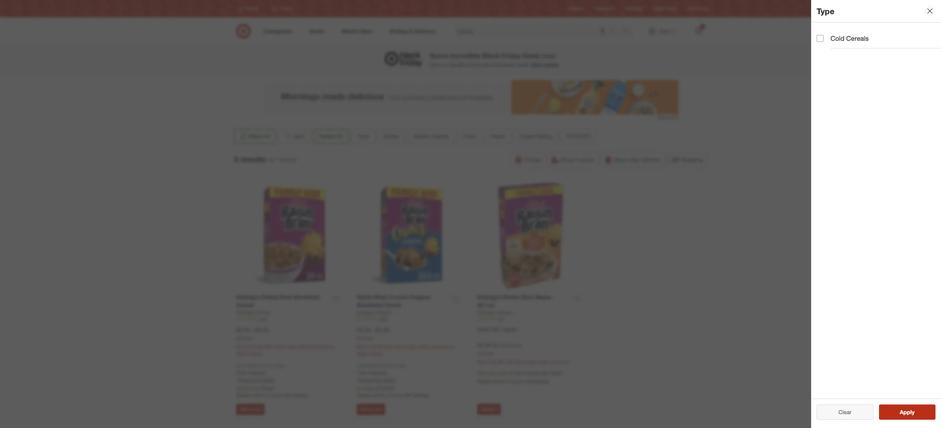 Task type: describe. For each thing, give the bounding box(es) containing it.
$35 for breakfast
[[386, 364, 393, 369]]

3
[[234, 154, 238, 164]]

(1) for filter (1)
[[264, 133, 270, 140]]

filter
[[249, 133, 262, 140]]

bran down the raisin bran crunch original breakfast cereal
[[393, 310, 403, 316]]

bran inside kellogg's raisin bran maple - 22.1oz
[[521, 294, 534, 301]]

snap
[[477, 327, 490, 333]]

target
[[654, 6, 665, 11]]

1283 link
[[357, 317, 464, 323]]

guest rating
[[520, 133, 552, 140]]

deals
[[492, 62, 504, 68]]

black
[[483, 52, 500, 60]]

within for raisin bran crunch original breakfast cereal
[[372, 393, 385, 399]]

soon
[[497, 371, 508, 376]]

stores
[[697, 6, 709, 11]]

ready for kellogg's raisin bran breakfast cereal
[[236, 393, 250, 399]]

score
[[430, 52, 448, 60]]

target circle link
[[654, 6, 677, 12]]

target circle
[[654, 6, 677, 11]]

registry link
[[569, 6, 584, 12]]

cart for breakfast
[[374, 407, 382, 413]]

new
[[482, 62, 491, 68]]

add for raisin bran crunch original breakfast cereal
[[360, 407, 368, 413]]

today
[[526, 371, 539, 376]]

clear
[[839, 409, 852, 416]]

clear button
[[817, 405, 873, 421]]

select for cereal
[[236, 351, 249, 357]]

cereal inside the raisin bran crunch original breakfast cereal
[[384, 302, 401, 309]]

filter (1) button
[[234, 129, 276, 144]]

it for get
[[487, 371, 489, 376]]

sort button
[[279, 129, 311, 144]]

2 as from the left
[[509, 371, 514, 376]]

1283
[[378, 317, 388, 322]]

bran inside kellogg's raisin bran breakfast cereal
[[280, 294, 293, 301]]

search
[[621, 28, 637, 35]]

buy inside the $5.29 ( $0.24 /ounce ) at pinole buy 2 for $9 with same-day order services
[[477, 359, 486, 365]]

stock for cereal
[[242, 386, 253, 392]]

store
[[581, 157, 594, 164]]

same day delivery
[[614, 157, 661, 164]]

order inside the $5.29 ( $0.24 /ounce ) at pinole buy 2 for $9 with same-day order services
[[538, 359, 550, 365]]

$9 for breakfast
[[378, 344, 383, 350]]

shop in store
[[561, 157, 594, 164]]

dietary
[[413, 133, 431, 140]]

deliver it
[[480, 407, 498, 413]]

find stores
[[688, 6, 709, 11]]

cereal inside kellogg's raisin bran breakfast cereal
[[236, 302, 253, 309]]

save
[[430, 62, 440, 68]]

- inside kellogg's raisin bran maple - 22.1oz
[[553, 294, 555, 301]]

week.
[[517, 62, 530, 68]]

exclusions apply. link for cereal
[[238, 377, 276, 383]]

with inside the $5.29 ( $0.24 /ounce ) at pinole buy 2 for $9 with same-day order services
[[505, 359, 514, 365]]

eligible
[[502, 327, 517, 333]]

exclusions for cereal
[[238, 377, 261, 383]]

add to cart for breakfast
[[360, 407, 382, 413]]

apply. for cereal
[[262, 377, 276, 383]]

pickup for raisin bran crunch original breakfast cereal
[[414, 393, 429, 399]]

kellogg's inside kellogg's raisin bran maple - 22.1oz
[[477, 294, 502, 301]]

day for kellogg's raisin bran breakfast cereal
[[288, 344, 296, 350]]

exclusions apply. link for breakfast
[[359, 377, 396, 383]]

deliver it button
[[477, 405, 501, 416]]

pickup
[[524, 157, 541, 164]]

breakfast inside kellogg's raisin bran breakfast cereal
[[294, 294, 320, 301]]

guest rating button
[[514, 129, 558, 144]]

$35 for cereal
[[266, 364, 272, 369]]

kellogg's raisin bran for raisin bran crunch original breakfast cereal
[[357, 310, 403, 316]]

pickup button
[[511, 152, 545, 168]]

on inside score incredible black friday deals now save on top gifts & find new deals each week. start saving
[[442, 62, 447, 68]]

3 results for "raisins"
[[234, 154, 297, 164]]

start
[[531, 62, 543, 68]]

filter (1)
[[249, 133, 270, 140]]

raisin inside the raisin bran crunch original breakfast cereal
[[357, 294, 373, 301]]

1 vertical spatial deals
[[320, 133, 335, 140]]

weekly ad
[[595, 6, 615, 11]]

$4.29 - $5.29 at pinole buy 2 for $9 with same-day order services on select items for bran
[[236, 327, 335, 357]]

cereals
[[846, 34, 869, 42]]

shipt
[[550, 371, 562, 376]]

brand button
[[378, 129, 405, 144]]

orders for cereal
[[274, 364, 286, 369]]

free for breakfast
[[357, 370, 366, 376]]

(
[[492, 343, 494, 349]]

delivery
[[641, 157, 661, 164]]

advertisement region
[[263, 80, 678, 115]]

cold
[[831, 34, 845, 42]]

2 inside get it as soon as 6pm today with shipt ready within 2 hours with pickup
[[507, 379, 509, 385]]

guest
[[520, 133, 535, 140]]

day inside the $5.29 ( $0.24 /ounce ) at pinole buy 2 for $9 with same-day order services
[[529, 359, 537, 365]]

kellogg's for kellogg's raisin bran maple - 22.1oz
[[477, 310, 497, 316]]

within inside get it as soon as 6pm today with shipt ready within 2 hours with pickup
[[493, 379, 505, 385]]

type inside dialog
[[817, 6, 835, 16]]

in for raisin bran crunch original breakfast cereal
[[357, 386, 361, 392]]

kellogg's raisin bran link for raisin bran crunch original breakfast cereal
[[357, 310, 403, 317]]

on for raisin bran crunch original breakfast cereal
[[450, 344, 455, 350]]

top
[[449, 62, 456, 68]]

$0.24
[[494, 343, 505, 349]]

add for kellogg's raisin bran breakfast cereal
[[239, 407, 247, 413]]

kellogg's raisin bran breakfast cereal
[[236, 294, 320, 309]]

it for deliver
[[495, 407, 498, 413]]

now
[[542, 52, 556, 60]]

order for kellogg's raisin bran breakfast cereal
[[297, 344, 308, 350]]

&
[[468, 62, 471, 68]]

maple
[[535, 294, 551, 301]]

flavor
[[490, 133, 505, 140]]

1
[[701, 25, 703, 29]]

at inside the $5.29 ( $0.24 /ounce ) at pinole buy 2 for $9 with same-day order services
[[477, 352, 481, 357]]

buy for breakfast
[[357, 344, 365, 350]]

deliver
[[480, 407, 494, 413]]

type dialog
[[811, 0, 941, 429]]

crunch
[[389, 294, 408, 301]]

cart for cereal
[[254, 407, 262, 413]]

flavor button
[[485, 129, 511, 144]]

original
[[410, 294, 430, 301]]

deals (1)
[[320, 133, 343, 140]]

sort
[[294, 133, 305, 140]]

results
[[240, 154, 266, 164]]

same- for breakfast
[[395, 344, 408, 350]]

needs
[[432, 133, 449, 140]]

find stores link
[[688, 6, 709, 12]]

- for kellogg's raisin bran breakfast cereal
[[251, 327, 253, 334]]

What can we help you find? suggestions appear below search field
[[453, 24, 625, 39]]

hours for kellogg's raisin bran breakfast cereal
[[270, 393, 282, 399]]

kellogg's raisin bran for kellogg's raisin bran maple - 22.1oz
[[477, 310, 523, 316]]

shipping for cereal
[[247, 370, 266, 376]]

rating
[[536, 133, 552, 140]]

apply button
[[879, 405, 936, 421]]

price
[[463, 133, 476, 140]]

cold cereals
[[831, 34, 869, 42]]

find
[[472, 62, 480, 68]]

gifts
[[457, 62, 467, 68]]

same day delivery button
[[601, 152, 665, 168]]

for inside the $5.29 ( $0.24 /ounce ) at pinole buy 2 for $9 with same-day order services
[[491, 359, 497, 365]]

$5.29 ( $0.24 /ounce ) at pinole buy 2 for $9 with same-day order services
[[477, 342, 569, 365]]

bran down kellogg's raisin bran maple - 22.1oz
[[513, 310, 523, 316]]

only ships with $35 orders free shipping * * exclusions apply. in stock at  pinole ready within 2 hours with pickup for cereal
[[236, 364, 308, 399]]

orders for breakfast
[[394, 364, 406, 369]]



Task type: vqa. For each thing, say whether or not it's contained in the screenshot.
right "Add"
yes



Task type: locate. For each thing, give the bounding box(es) containing it.
1 only from the left
[[236, 364, 245, 369]]

day down 1283 link
[[408, 344, 416, 350]]

1 $35 from the left
[[266, 364, 272, 369]]

1 horizontal spatial exclusions
[[359, 377, 382, 383]]

Cold Cereals checkbox
[[817, 35, 824, 42]]

1 orders from the left
[[274, 364, 286, 369]]

get it as soon as 6pm today with shipt ready within 2 hours with pickup
[[477, 371, 562, 385]]

1 as from the left
[[491, 371, 496, 376]]

1 free from the left
[[236, 370, 246, 376]]

2 $4.29 - $5.29 at pinole buy 2 for $9 with same-day order services on select items from the left
[[357, 327, 455, 357]]

1 horizontal spatial same-
[[395, 344, 408, 350]]

kellogg's raisin bran link up '1283' at the bottom of page
[[357, 310, 403, 317]]

apply. for breakfast
[[383, 377, 396, 383]]

as
[[491, 371, 496, 376], [509, 371, 514, 376]]

1 horizontal spatial breakfast
[[357, 302, 382, 309]]

1 horizontal spatial add to cart
[[360, 407, 382, 413]]

1 horizontal spatial cart
[[374, 407, 382, 413]]

shop
[[561, 157, 574, 164]]

0 horizontal spatial cart
[[254, 407, 262, 413]]

to for cereal
[[248, 407, 252, 413]]

1 shipping from the left
[[247, 370, 266, 376]]

0 vertical spatial type
[[817, 6, 835, 16]]

2 in from the left
[[357, 386, 361, 392]]

0 horizontal spatial ready
[[236, 393, 250, 399]]

type up cold cereals checkbox
[[817, 6, 835, 16]]

kellogg's raisin bran breakfast cereal image
[[236, 183, 343, 290], [236, 183, 343, 290]]

only ships with $35 orders free shipping * * exclusions apply. in stock at  pinole ready within 2 hours with pickup for breakfast
[[357, 364, 429, 399]]

kellogg's raisin bran up 1345
[[236, 310, 282, 316]]

raisin inside kellogg's raisin bran breakfast cereal
[[262, 294, 279, 301]]

2 horizontal spatial within
[[493, 379, 505, 385]]

dietary needs
[[413, 133, 449, 140]]

2 kellogg's raisin bran link from the left
[[357, 310, 403, 317]]

kellogg's for raisin bran crunch original breakfast cereal
[[357, 310, 377, 316]]

kellogg's raisin bran maple - 22.1oz
[[477, 294, 555, 309]]

2 horizontal spatial -
[[553, 294, 555, 301]]

shipping
[[247, 370, 266, 376], [368, 370, 386, 376]]

1 horizontal spatial $4.29 - $5.29 at pinole buy 2 for $9 with same-day order services on select items
[[357, 327, 455, 357]]

order
[[297, 344, 308, 350], [417, 344, 429, 350], [538, 359, 550, 365]]

raisin
[[262, 294, 279, 301], [357, 294, 373, 301], [503, 294, 520, 301], [257, 310, 271, 316], [378, 310, 391, 316], [499, 310, 512, 316]]

ships
[[246, 364, 256, 369], [366, 364, 376, 369]]

2 apply. from the left
[[383, 377, 396, 383]]

bran down kellogg's raisin bran breakfast cereal
[[272, 310, 282, 316]]

1 horizontal spatial to
[[369, 407, 373, 413]]

1 ships from the left
[[246, 364, 256, 369]]

pinole inside the $5.29 ( $0.24 /ounce ) at pinole buy 2 for $9 with same-day order services
[[482, 352, 493, 357]]

1 $4.29 - $5.29 at pinole buy 2 for $9 with same-day order services on select items from the left
[[236, 327, 335, 357]]

1 horizontal spatial $5.29
[[376, 327, 389, 334]]

add to cart
[[239, 407, 262, 413], [360, 407, 382, 413]]

kellogg's raisin bran link for kellogg's raisin bran maple - 22.1oz
[[477, 310, 523, 317]]

$9 inside the $5.29 ( $0.24 /ounce ) at pinole buy 2 for $9 with same-day order services
[[498, 359, 503, 365]]

kellogg's raisin bran link up 1345
[[236, 310, 282, 317]]

1 cereal from the left
[[236, 302, 253, 309]]

0 vertical spatial it
[[487, 371, 489, 376]]

shipping button
[[668, 152, 708, 168]]

1 horizontal spatial in
[[357, 386, 361, 392]]

exclusions for breakfast
[[359, 377, 382, 383]]

ships for breakfast
[[366, 364, 376, 369]]

1 link
[[691, 24, 706, 39]]

deals right sort
[[320, 133, 335, 140]]

order down the 1345 "link" in the bottom of the page
[[297, 344, 308, 350]]

2 add to cart button from the left
[[357, 405, 385, 416]]

/ounce
[[505, 343, 520, 349]]

$9 for cereal
[[257, 344, 262, 350]]

0 horizontal spatial on
[[329, 344, 335, 350]]

kellogg's for kellogg's raisin bran breakfast cereal
[[236, 310, 256, 316]]

on for kellogg's raisin bran breakfast cereal
[[329, 344, 335, 350]]

select for breakfast
[[357, 351, 370, 357]]

3 kellogg's raisin bran from the left
[[477, 310, 523, 316]]

apply.
[[262, 377, 276, 383], [383, 377, 396, 383]]

2 horizontal spatial on
[[450, 344, 455, 350]]

59 link
[[477, 317, 584, 323]]

ships for cereal
[[246, 364, 256, 369]]

0 horizontal spatial ships
[[246, 364, 256, 369]]

1 kellogg's raisin bran from the left
[[236, 310, 282, 316]]

2 $4.29 from the left
[[357, 327, 370, 334]]

day for raisin bran crunch original breakfast cereal
[[408, 344, 416, 350]]

59
[[499, 317, 503, 322]]

$5.29 inside the $5.29 ( $0.24 /ounce ) at pinole buy 2 for $9 with same-day order services
[[477, 342, 491, 349]]

$4.29 for kellogg's raisin bran breakfast cereal
[[236, 327, 250, 334]]

2 items from the left
[[371, 351, 383, 357]]

0 horizontal spatial shipping
[[247, 370, 266, 376]]

0 horizontal spatial deals
[[320, 133, 335, 140]]

0 horizontal spatial pickup
[[293, 393, 308, 399]]

kellogg's raisin bran maple - 22.1oz image
[[477, 183, 584, 290], [477, 183, 584, 290]]

order down 1283 link
[[417, 344, 429, 350]]

kellogg's down 22.1oz at the bottom right of page
[[477, 310, 497, 316]]

bran left crunch
[[375, 294, 387, 301]]

0 horizontal spatial buy
[[236, 344, 245, 350]]

2
[[246, 344, 249, 350], [367, 344, 369, 350], [487, 359, 490, 365], [507, 379, 509, 385], [266, 393, 268, 399], [386, 393, 389, 399]]

services for raisin bran crunch original breakfast cereal
[[430, 344, 448, 350]]

deals up start
[[523, 52, 541, 60]]

day
[[288, 344, 296, 350], [408, 344, 416, 350], [529, 359, 537, 365]]

0 horizontal spatial only ships with $35 orders free shipping * * exclusions apply. in stock at  pinole ready within 2 hours with pickup
[[236, 364, 308, 399]]

3 kellogg's raisin bran link from the left
[[477, 310, 523, 317]]

2 inside the $5.29 ( $0.24 /ounce ) at pinole buy 2 for $9 with same-day order services
[[487, 359, 490, 365]]

add to cart button for cereal
[[236, 405, 265, 416]]

hours
[[511, 379, 523, 385], [270, 393, 282, 399], [390, 393, 402, 399]]

1 horizontal spatial stock
[[362, 386, 374, 392]]

0 horizontal spatial within
[[251, 393, 264, 399]]

find
[[688, 6, 696, 11]]

each
[[505, 62, 516, 68]]

2 add to cart from the left
[[360, 407, 382, 413]]

weekly
[[595, 6, 608, 11]]

ready for raisin bran crunch original breakfast cereal
[[357, 393, 371, 399]]

1 horizontal spatial within
[[372, 393, 385, 399]]

"raisins"
[[277, 156, 297, 163]]

2 cereal from the left
[[384, 302, 401, 309]]

2 add from the left
[[360, 407, 368, 413]]

kellogg's down kellogg's raisin bran breakfast cereal
[[236, 310, 256, 316]]

same- down 1283 link
[[395, 344, 408, 350]]

0 horizontal spatial add to cart
[[239, 407, 262, 413]]

kellogg's raisin bran up 59
[[477, 310, 523, 316]]

2 horizontal spatial hours
[[511, 379, 523, 385]]

$5.29 left (
[[477, 342, 491, 349]]

1 horizontal spatial add
[[360, 407, 368, 413]]

2 only ships with $35 orders free shipping * * exclusions apply. in stock at  pinole ready within 2 hours with pickup from the left
[[357, 364, 429, 399]]

$9 down '1283' at the bottom of page
[[378, 344, 383, 350]]

0 horizontal spatial free
[[236, 370, 246, 376]]

it right 'get'
[[487, 371, 489, 376]]

order up today
[[538, 359, 550, 365]]

1 horizontal spatial orders
[[394, 364, 406, 369]]

1 horizontal spatial services
[[430, 344, 448, 350]]

2 kellogg's raisin bran from the left
[[357, 310, 403, 316]]

1 horizontal spatial $9
[[378, 344, 383, 350]]

kellogg's up 22.1oz at the bottom right of page
[[477, 294, 502, 301]]

1 horizontal spatial only ships with $35 orders free shipping * * exclusions apply. in stock at  pinole ready within 2 hours with pickup
[[357, 364, 429, 399]]

kellogg's raisin bran maple - 22.1oz link
[[477, 294, 568, 310]]

1 horizontal spatial only
[[357, 364, 365, 369]]

raisin bran crunch original breakfast cereal
[[357, 294, 430, 309]]

1 vertical spatial breakfast
[[357, 302, 382, 309]]

1 horizontal spatial exclusions apply. link
[[359, 377, 396, 383]]

2 only from the left
[[357, 364, 365, 369]]

buy for cereal
[[236, 344, 245, 350]]

same- for cereal
[[274, 344, 288, 350]]

$4.29 for raisin bran crunch original breakfast cereal
[[357, 327, 370, 334]]

ebt
[[492, 327, 501, 333]]

0 horizontal spatial $5.29
[[255, 327, 269, 334]]

breakfast up the 1345 "link" in the bottom of the page
[[294, 294, 320, 301]]

$4.29 - $5.29 at pinole buy 2 for $9 with same-day order services on select items
[[236, 327, 335, 357], [357, 327, 455, 357]]

2 stock from the left
[[362, 386, 374, 392]]

0 horizontal spatial in
[[236, 386, 240, 392]]

0 horizontal spatial orders
[[274, 364, 286, 369]]

day up today
[[529, 359, 537, 365]]

2 horizontal spatial ready
[[477, 379, 491, 385]]

1 horizontal spatial order
[[417, 344, 429, 350]]

items for breakfast
[[371, 351, 383, 357]]

order for raisin bran crunch original breakfast cereal
[[417, 344, 429, 350]]

raisin bran crunch original breakfast cereal link
[[357, 294, 448, 310]]

1 horizontal spatial $4.29
[[357, 327, 370, 334]]

2 to from the left
[[369, 407, 373, 413]]

1 in from the left
[[236, 386, 240, 392]]

1 horizontal spatial cereal
[[384, 302, 401, 309]]

same- down the 1345 "link" in the bottom of the page
[[274, 344, 288, 350]]

1 vertical spatial it
[[495, 407, 498, 413]]

orders
[[274, 364, 286, 369], [394, 364, 406, 369]]

0 horizontal spatial services
[[310, 344, 328, 350]]

in
[[576, 157, 580, 164]]

day down the 1345 "link" in the bottom of the page
[[288, 344, 296, 350]]

1 exclusions from the left
[[238, 377, 261, 383]]

0 horizontal spatial select
[[236, 351, 249, 357]]

type button
[[352, 129, 375, 144]]

only for raisin bran crunch original breakfast cereal
[[357, 364, 365, 369]]

kellogg's raisin bran up '1283' at the bottom of page
[[357, 310, 403, 316]]

1 horizontal spatial ships
[[366, 364, 376, 369]]

kellogg's up 1345
[[236, 294, 261, 301]]

bran inside the raisin bran crunch original breakfast cereal
[[375, 294, 387, 301]]

to
[[248, 407, 252, 413], [369, 407, 373, 413]]

- for raisin bran crunch original breakfast cereal
[[372, 327, 374, 334]]

registry
[[569, 6, 584, 11]]

it right the deliver
[[495, 407, 498, 413]]

kellogg's raisin bran link up 59
[[477, 310, 523, 317]]

$4.29
[[236, 327, 250, 334], [357, 327, 370, 334]]

type left brand
[[357, 133, 369, 140]]

deals inside score incredible black friday deals now save on top gifts & find new deals each week. start saving
[[523, 52, 541, 60]]

incredible
[[450, 52, 481, 60]]

$5.29
[[255, 327, 269, 334], [376, 327, 389, 334], [477, 342, 491, 349]]

0 horizontal spatial -
[[251, 327, 253, 334]]

2 $35 from the left
[[386, 364, 393, 369]]

1 horizontal spatial free
[[357, 370, 366, 376]]

2 horizontal spatial kellogg's raisin bran link
[[477, 310, 523, 317]]

1345 link
[[236, 317, 343, 323]]

it inside get it as soon as 6pm today with shipt ready within 2 hours with pickup
[[487, 371, 489, 376]]

search button
[[621, 24, 637, 40]]

0 horizontal spatial $35
[[266, 364, 272, 369]]

0 horizontal spatial stock
[[242, 386, 253, 392]]

$5.29 for breakfast
[[376, 327, 389, 334]]

kellogg's raisin bran link for kellogg's raisin bran breakfast cereal
[[236, 310, 282, 317]]

1 horizontal spatial -
[[372, 327, 374, 334]]

0 horizontal spatial $4.29 - $5.29 at pinole buy 2 for $9 with same-day order services on select items
[[236, 327, 335, 357]]

kellogg's raisin bran for kellogg's raisin bran breakfast cereal
[[236, 310, 282, 316]]

1 horizontal spatial type
[[817, 6, 835, 16]]

kellogg's inside kellogg's raisin bran breakfast cereal
[[236, 294, 261, 301]]

2 horizontal spatial services
[[551, 359, 569, 365]]

stock for breakfast
[[362, 386, 374, 392]]

$9 down 1345
[[257, 344, 262, 350]]

ready inside get it as soon as 6pm today with shipt ready within 2 hours with pickup
[[477, 379, 491, 385]]

2 horizontal spatial same-
[[515, 359, 529, 365]]

shop in store button
[[548, 152, 598, 168]]

2 horizontal spatial buy
[[477, 359, 486, 365]]

0 horizontal spatial day
[[288, 344, 296, 350]]

1 horizontal spatial deals
[[523, 52, 541, 60]]

shipping
[[681, 157, 703, 164]]

1 horizontal spatial (1)
[[336, 133, 343, 140]]

0 vertical spatial deals
[[523, 52, 541, 60]]

2 horizontal spatial $9
[[498, 359, 503, 365]]

-
[[553, 294, 555, 301], [251, 327, 253, 334], [372, 327, 374, 334]]

kellogg's
[[236, 294, 261, 301], [477, 294, 502, 301], [236, 310, 256, 316], [357, 310, 377, 316], [477, 310, 497, 316]]

1 horizontal spatial on
[[442, 62, 447, 68]]

as left soon at the bottom
[[491, 371, 496, 376]]

breakfast inside the raisin bran crunch original breakfast cereal
[[357, 302, 382, 309]]

1 items from the left
[[251, 351, 262, 357]]

redcard
[[626, 6, 642, 11]]

1 horizontal spatial add to cart button
[[357, 405, 385, 416]]

0 horizontal spatial hours
[[270, 393, 282, 399]]

redcard link
[[626, 6, 642, 12]]

1 horizontal spatial ready
[[357, 393, 371, 399]]

$5.29 for cereal
[[255, 327, 269, 334]]

1 horizontal spatial $35
[[386, 364, 393, 369]]

0 horizontal spatial exclusions
[[238, 377, 261, 383]]

hours for raisin bran crunch original breakfast cereal
[[390, 393, 402, 399]]

exclusions apply. link
[[238, 377, 276, 383], [359, 377, 396, 383]]

1345
[[258, 317, 267, 322]]

raisin bran crunch original breakfast cereal image
[[357, 183, 464, 290], [357, 183, 464, 290]]

bran
[[280, 294, 293, 301], [375, 294, 387, 301], [521, 294, 534, 301], [272, 310, 282, 316], [393, 310, 403, 316], [513, 310, 523, 316]]

1 cart from the left
[[254, 407, 262, 413]]

1 to from the left
[[248, 407, 252, 413]]

dietary needs button
[[407, 129, 455, 144]]

$4.29 - $5.29 at pinole buy 2 for $9 with same-day order services on select items down the 1345 "link" in the bottom of the page
[[236, 327, 335, 357]]

circle
[[666, 6, 677, 11]]

2 cart from the left
[[374, 407, 382, 413]]

0 vertical spatial breakfast
[[294, 294, 320, 301]]

2 (1) from the left
[[336, 133, 343, 140]]

0 horizontal spatial order
[[297, 344, 308, 350]]

2 shipping from the left
[[368, 370, 386, 376]]

6pm
[[515, 371, 525, 376]]

snap ebt eligible
[[477, 327, 517, 333]]

(1) for deals (1)
[[336, 133, 343, 140]]

2 horizontal spatial pickup
[[535, 379, 549, 385]]

it
[[487, 371, 489, 376], [495, 407, 498, 413]]

1 add to cart from the left
[[239, 407, 262, 413]]

fpo/apo button
[[561, 129, 597, 144]]

2 select from the left
[[357, 351, 370, 357]]

2 ships from the left
[[366, 364, 376, 369]]

1 horizontal spatial pickup
[[414, 393, 429, 399]]

1 horizontal spatial it
[[495, 407, 498, 413]]

1 exclusions apply. link from the left
[[238, 377, 276, 383]]

only for kellogg's raisin bran breakfast cereal
[[236, 364, 245, 369]]

1 apply. from the left
[[262, 377, 276, 383]]

shipping for breakfast
[[368, 370, 386, 376]]

saving
[[544, 62, 559, 68]]

2 horizontal spatial $5.29
[[477, 342, 491, 349]]

1 horizontal spatial kellogg's raisin bran link
[[357, 310, 403, 317]]

services for kellogg's raisin bran breakfast cereal
[[310, 344, 328, 350]]

pickup
[[535, 379, 549, 385], [293, 393, 308, 399], [414, 393, 429, 399]]

within
[[493, 379, 505, 385], [251, 393, 264, 399], [372, 393, 385, 399]]

(1) left type button
[[336, 133, 343, 140]]

2 exclusions from the left
[[359, 377, 382, 383]]

1 select from the left
[[236, 351, 249, 357]]

pickup for kellogg's raisin bran breakfast cereal
[[293, 393, 308, 399]]

$5.29 down '1283' at the bottom of page
[[376, 327, 389, 334]]

(1) right filter
[[264, 133, 270, 140]]

0 horizontal spatial add
[[239, 407, 247, 413]]

type inside button
[[357, 133, 369, 140]]

$9 up soon at the bottom
[[498, 359, 503, 365]]

raisin inside kellogg's raisin bran maple - 22.1oz
[[503, 294, 520, 301]]

1 horizontal spatial select
[[357, 351, 370, 357]]

only ships with $35 orders free shipping * * exclusions apply. in stock at  pinole ready within 2 hours with pickup
[[236, 364, 308, 399], [357, 364, 429, 399]]

0 horizontal spatial type
[[357, 133, 369, 140]]

in for kellogg's raisin bran breakfast cereal
[[236, 386, 240, 392]]

(1) inside button
[[264, 133, 270, 140]]

1 $4.29 from the left
[[236, 327, 250, 334]]

same- inside the $5.29 ( $0.24 /ounce ) at pinole buy 2 for $9 with same-day order services
[[515, 359, 529, 365]]

same-
[[274, 344, 288, 350], [395, 344, 408, 350], [515, 359, 529, 365]]

2 horizontal spatial kellogg's raisin bran
[[477, 310, 523, 316]]

1 horizontal spatial items
[[371, 351, 383, 357]]

0 horizontal spatial (1)
[[264, 133, 270, 140]]

ad
[[610, 6, 615, 11]]

bran left 'maple'
[[521, 294, 534, 301]]

1 horizontal spatial kellogg's raisin bran
[[357, 310, 403, 316]]

get
[[477, 371, 485, 376]]

1 kellogg's raisin bran link from the left
[[236, 310, 282, 317]]

1 vertical spatial type
[[357, 133, 369, 140]]

0 horizontal spatial breakfast
[[294, 294, 320, 301]]

items
[[251, 351, 262, 357], [371, 351, 383, 357]]

brand
[[384, 133, 399, 140]]

$5.29 down 1345
[[255, 327, 269, 334]]

free for cereal
[[236, 370, 246, 376]]

breakfast up '1283' at the bottom of page
[[357, 302, 382, 309]]

0 horizontal spatial $4.29
[[236, 327, 250, 334]]

items for cereal
[[251, 351, 262, 357]]

friday
[[502, 52, 521, 60]]

0 horizontal spatial add to cart button
[[236, 405, 265, 416]]

add to cart for cereal
[[239, 407, 262, 413]]

0 horizontal spatial same-
[[274, 344, 288, 350]]

0 horizontal spatial apply.
[[262, 377, 276, 383]]

add to cart button for breakfast
[[357, 405, 385, 416]]

hours inside get it as soon as 6pm today with shipt ready within 2 hours with pickup
[[511, 379, 523, 385]]

services inside the $5.29 ( $0.24 /ounce ) at pinole buy 2 for $9 with same-day order services
[[551, 359, 569, 365]]

$4.29 - $5.29 at pinole buy 2 for $9 with same-day order services on select items down 1283 link
[[357, 327, 455, 357]]

pickup inside get it as soon as 6pm today with shipt ready within 2 hours with pickup
[[535, 379, 549, 385]]

0 horizontal spatial it
[[487, 371, 489, 376]]

apply
[[900, 409, 915, 416]]

kellogg's down the raisin bran crunch original breakfast cereal
[[357, 310, 377, 316]]

within for kellogg's raisin bran breakfast cereal
[[251, 393, 264, 399]]

1 horizontal spatial day
[[408, 344, 416, 350]]

1 (1) from the left
[[264, 133, 270, 140]]

2 free from the left
[[357, 370, 366, 376]]

1 only ships with $35 orders free shipping * * exclusions apply. in stock at  pinole ready within 2 hours with pickup from the left
[[236, 364, 308, 399]]

kellogg's raisin bran breakfast cereal link
[[236, 294, 327, 310]]

to for breakfast
[[369, 407, 373, 413]]

2 horizontal spatial order
[[538, 359, 550, 365]]

2 horizontal spatial day
[[529, 359, 537, 365]]

0 horizontal spatial to
[[248, 407, 252, 413]]

1 horizontal spatial apply.
[[383, 377, 396, 383]]

0 horizontal spatial only
[[236, 364, 245, 369]]

1 add to cart button from the left
[[236, 405, 265, 416]]

as left "6pm"
[[509, 371, 514, 376]]

2 exclusions apply. link from the left
[[359, 377, 396, 383]]

same- up "6pm"
[[515, 359, 529, 365]]

2 orders from the left
[[394, 364, 406, 369]]

1 horizontal spatial hours
[[390, 393, 402, 399]]

1 stock from the left
[[242, 386, 253, 392]]

$4.29 - $5.29 at pinole buy 2 for $9 with same-day order services on select items for crunch
[[357, 327, 455, 357]]

it inside 'button'
[[495, 407, 498, 413]]

(1)
[[264, 133, 270, 140], [336, 133, 343, 140]]

1 add from the left
[[239, 407, 247, 413]]

kellogg's raisin bran link
[[236, 310, 282, 317], [357, 310, 403, 317], [477, 310, 523, 317]]

bran up the 1345 "link" in the bottom of the page
[[280, 294, 293, 301]]

0 horizontal spatial cereal
[[236, 302, 253, 309]]

deals
[[523, 52, 541, 60], [320, 133, 335, 140]]

pinole
[[241, 336, 252, 341], [362, 336, 373, 341], [482, 352, 493, 357], [260, 386, 274, 392], [381, 386, 394, 392]]

for inside 3 results for "raisins"
[[269, 156, 275, 163]]



